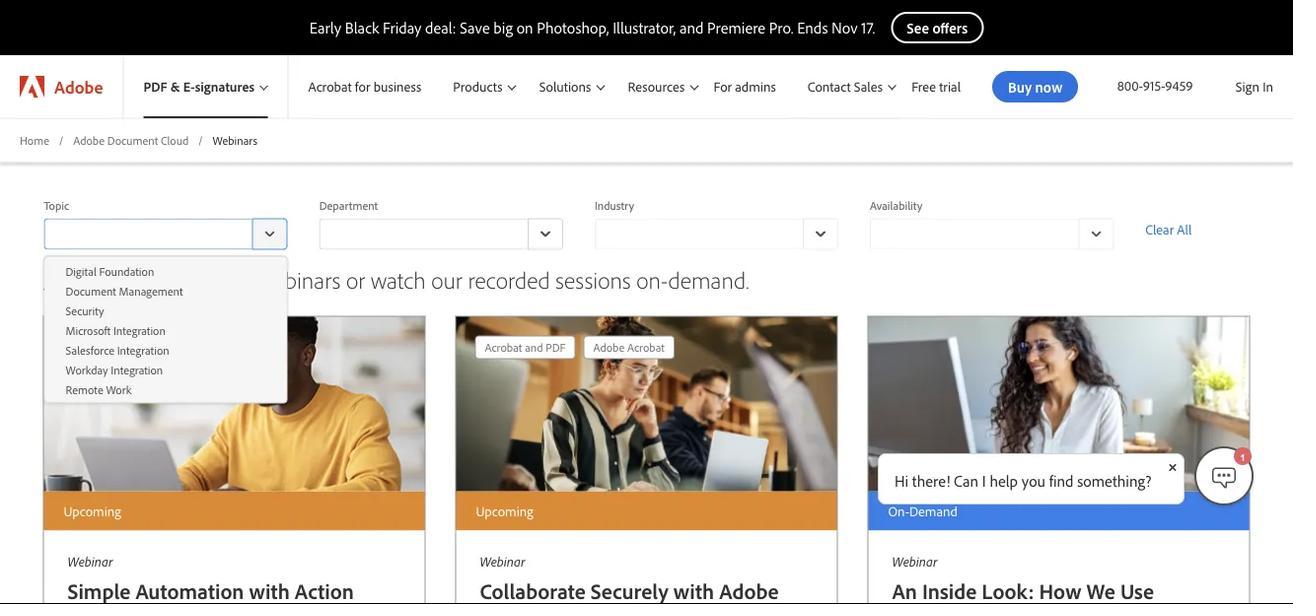 Task type: vqa. For each thing, say whether or not it's contained in the screenshot.
915-
yes



Task type: describe. For each thing, give the bounding box(es) containing it.
digital foundation document management security microsoft integration salesforce integration workday integration remote work
[[66, 264, 183, 397]]

Industry text field
[[595, 218, 803, 250]]

trial
[[940, 78, 961, 95]]

pdf inside "popup button"
[[144, 78, 167, 95]]

adobe document cloud link
[[73, 132, 189, 149]]

workday
[[66, 363, 108, 377]]

topic
[[44, 198, 69, 213]]

signatures
[[195, 78, 255, 95]]

webinars
[[213, 133, 258, 148]]

acrobat for grid containing acrobat and pdf
[[485, 340, 522, 355]]

free
[[912, 78, 936, 95]]

webinar for "collaborate securely with adobe acrobat and microsoft" 'image' at the bottom of the page
[[480, 553, 525, 571]]

demand.
[[669, 264, 749, 294]]

foundation
[[99, 264, 154, 279]]

security
[[66, 303, 104, 318]]

acrobat and pdf for row within "acrobat and pdf" grid
[[73, 340, 153, 355]]

adobe for adobe acrobat
[[593, 340, 625, 355]]

adobe for adobe
[[54, 75, 103, 98]]

pdf for simple automation with action wizard image
[[134, 340, 153, 355]]

adobe link
[[0, 55, 123, 118]]

business
[[374, 78, 422, 95]]

photoshop,
[[537, 18, 609, 37]]

adobe for adobe document cloud
[[73, 133, 105, 148]]

and for simple automation with action wizard image
[[113, 340, 131, 355]]

on-
[[637, 264, 669, 294]]

i
[[983, 472, 987, 491]]

friday
[[383, 18, 422, 37]]

there!
[[913, 472, 951, 491]]

acrobat for "acrobat and pdf" grid
[[73, 340, 110, 355]]

contact
[[808, 78, 851, 95]]

solutions
[[539, 78, 591, 95]]

save
[[460, 18, 490, 37]]

acrobat inside adobe acrobat cell
[[628, 340, 665, 355]]

Availability text field
[[870, 218, 1079, 250]]

Department text field
[[319, 218, 528, 250]]

contact sales
[[808, 78, 883, 95]]

products
[[453, 78, 503, 95]]

none field "availability"
[[870, 218, 1114, 250]]

illustrator,
[[613, 18, 676, 37]]

digital
[[66, 264, 96, 279]]

document inside adobe document cloud "link"
[[107, 133, 158, 148]]

800-915-9459
[[1118, 77, 1193, 94]]

1 our from the left
[[85, 264, 116, 294]]

demand
[[910, 503, 958, 520]]

sign in
[[1236, 78, 1274, 95]]

collaborate securely with adobe acrobat and microsoft image
[[456, 317, 837, 492]]

in
[[1263, 78, 1274, 95]]

document inside digital foundation document management security microsoft integration salesforce integration workday integration remote work
[[66, 284, 116, 298]]

help
[[990, 472, 1018, 491]]

solutions button
[[520, 55, 608, 118]]

17.
[[862, 18, 876, 37]]

premiere
[[708, 18, 766, 37]]

big
[[494, 18, 513, 37]]

department
[[319, 198, 378, 213]]

clear all link
[[1146, 218, 1250, 242]]

pdf for "collaborate securely with adobe acrobat and microsoft" 'image' at the bottom of the page
[[546, 340, 566, 355]]

resources button
[[608, 55, 702, 118]]

on
[[517, 18, 534, 37]]

microsoft
[[66, 323, 111, 338]]

early
[[309, 18, 342, 37]]

9459
[[1166, 77, 1193, 94]]

clear
[[1146, 221, 1174, 238]]

800-
[[1118, 77, 1143, 94]]

early black friday deal: save big on photoshop, illustrator, and premiere pro. ends nov 17.
[[309, 18, 876, 37]]

acrobat and pdf for adobe acrobat cell
[[485, 340, 566, 355]]

on-demand
[[889, 503, 958, 520]]

watch
[[371, 264, 426, 294]]

management
[[119, 284, 183, 298]]

can
[[954, 472, 979, 491]]

filters link
[[44, 143, 101, 167]]

sessions
[[556, 264, 631, 294]]

acrobat for business link
[[289, 55, 434, 118]]

upcoming for simple automation with action wizard image
[[64, 503, 121, 520]]

clear all
[[1146, 221, 1192, 238]]



Task type: locate. For each thing, give the bounding box(es) containing it.
all
[[1178, 221, 1192, 238]]

0 horizontal spatial and
[[113, 340, 131, 355]]

filters element
[[44, 194, 1250, 266]]

acrobat and pdf cell down recorded
[[485, 337, 566, 359]]

None field
[[44, 218, 288, 250], [319, 218, 563, 250], [595, 218, 839, 250], [870, 218, 1114, 250]]

upcoming for "collaborate securely with adobe acrobat and microsoft" 'image' at the bottom of the page
[[476, 503, 534, 520]]

free trial
[[912, 78, 961, 95]]

none field for topic
[[44, 218, 288, 250]]

1 horizontal spatial upcoming
[[476, 503, 534, 520]]

simple automation with action wizard image
[[44, 317, 425, 492]]

none field topic
[[44, 218, 288, 250]]

and for "collaborate securely with adobe acrobat and microsoft" 'image' at the bottom of the page
[[525, 340, 543, 355]]

acrobat and pdf
[[73, 340, 153, 355], [485, 340, 566, 355]]

none field industry
[[595, 218, 839, 250]]

2 acrobat and pdf from the left
[[485, 340, 566, 355]]

our
[[85, 264, 116, 294], [432, 264, 463, 294]]

ends
[[797, 18, 828, 37]]

pdf left adobe acrobat cell
[[546, 340, 566, 355]]

and inside grid
[[113, 340, 131, 355]]

0 vertical spatial integration
[[113, 323, 166, 338]]

2 horizontal spatial and
[[680, 18, 704, 37]]

1 horizontal spatial webinar
[[480, 553, 525, 571]]

on-
[[889, 503, 910, 520]]

e-
[[183, 78, 195, 95]]

sign in button
[[1232, 70, 1278, 104]]

&
[[171, 78, 180, 95]]

sign
[[1236, 78, 1260, 95]]

list box containing digital foundation
[[45, 261, 287, 399]]

0 vertical spatial adobe
[[54, 75, 103, 98]]

grid inside the join our upcoming live webinars or watch our recorded sessions on-demand. element
[[471, 332, 679, 364]]

1 upcoming from the left
[[64, 503, 121, 520]]

sales
[[854, 78, 883, 95]]

contact sales button
[[788, 55, 900, 118]]

adobe inside cell
[[593, 340, 625, 355]]

free trial link
[[900, 55, 973, 118]]

2 our from the left
[[432, 264, 463, 294]]

adobe right home
[[73, 133, 105, 148]]

acrobat and pdf grid
[[59, 332, 266, 364]]

join our upcoming live webinars or watch our recorded sessions on-demand. element
[[12, 301, 1281, 605]]

1 button
[[1195, 447, 1254, 506]]

our down department field
[[432, 264, 463, 294]]

adobe acrobat
[[593, 340, 665, 355]]

Topic text field
[[44, 218, 252, 250]]

acrobat for acrobat for business link at top left
[[308, 78, 352, 95]]

2 horizontal spatial webinar
[[893, 553, 938, 571]]

acrobat and pdf cell for row within "acrobat and pdf" grid
[[73, 337, 153, 359]]

pdf left the &
[[144, 78, 167, 95]]

acrobat and pdf cell
[[73, 337, 153, 359], [485, 337, 566, 359]]

something?
[[1078, 472, 1152, 491]]

document
[[107, 133, 158, 148], [66, 284, 116, 298]]

upcoming
[[121, 264, 215, 294]]

pdf right "salesforce"
[[134, 340, 153, 355]]

recorded
[[468, 264, 550, 294]]

or
[[346, 264, 365, 294]]

resources
[[628, 78, 685, 95]]

for
[[355, 78, 370, 95]]

cloud
[[161, 133, 189, 148]]

pdf & e-signatures button
[[124, 55, 288, 118]]

webinar for simple automation with action wizard image
[[68, 553, 113, 571]]

filters
[[44, 146, 78, 163]]

1
[[1241, 452, 1246, 463]]

adobe inside "link"
[[73, 133, 105, 148]]

acrobat down recorded
[[485, 340, 522, 355]]

none field department
[[319, 218, 563, 250]]

webinars
[[257, 264, 341, 294]]

acrobat for business
[[308, 78, 422, 95]]

adobe
[[54, 75, 103, 98], [73, 133, 105, 148], [593, 340, 625, 355]]

Search Webinars search field
[[756, 131, 1250, 163]]

home
[[20, 133, 49, 148]]

0 horizontal spatial upcoming
[[64, 503, 121, 520]]

pdf inside grid
[[134, 340, 153, 355]]

live
[[220, 264, 252, 294]]

915-
[[1143, 77, 1166, 94]]

work
[[106, 382, 131, 397]]

document up security
[[66, 284, 116, 298]]

grid
[[471, 332, 679, 364]]

1 vertical spatial adobe
[[73, 133, 105, 148]]

home link
[[20, 132, 49, 149]]

acrobat
[[308, 78, 352, 95], [73, 340, 110, 355], [485, 340, 522, 355], [628, 340, 665, 355]]

800-915-9459 link
[[1118, 77, 1193, 94]]

1 horizontal spatial acrobat and pdf cell
[[485, 337, 566, 359]]

1 webinar from the left
[[68, 553, 113, 571]]

join
[[44, 264, 79, 294]]

none field for availability
[[870, 218, 1114, 250]]

none field up demand.
[[595, 218, 839, 250]]

nov
[[832, 18, 858, 37]]

acrobat and pdf cell for adobe acrobat cell
[[485, 337, 566, 359]]

list box
[[45, 261, 287, 399]]

none field up upcoming
[[44, 218, 288, 250]]

availability
[[870, 198, 923, 213]]

industry
[[595, 198, 634, 213]]

join our upcoming live webinars or watch our recorded sessions on-demand.
[[44, 264, 749, 294]]

adobe down sessions
[[593, 340, 625, 355]]

adobe acrobat cell
[[593, 337, 665, 359]]

and
[[680, 18, 704, 37], [113, 340, 131, 355], [525, 340, 543, 355]]

1 vertical spatial document
[[66, 284, 116, 298]]

adobe up filters link
[[54, 75, 103, 98]]

find
[[1050, 472, 1074, 491]]

2 none field from the left
[[319, 218, 563, 250]]

none field for department
[[319, 218, 563, 250]]

salesforce
[[66, 343, 114, 358]]

acrobat inside acrobat for business link
[[308, 78, 352, 95]]

2 vertical spatial integration
[[111, 363, 163, 377]]

pro.
[[769, 18, 794, 37]]

adobe document cloud
[[73, 133, 189, 148]]

0 horizontal spatial webinar
[[68, 553, 113, 571]]

2 vertical spatial adobe
[[593, 340, 625, 355]]

grid containing acrobat and pdf
[[471, 332, 679, 364]]

acrobat inside "acrobat and pdf" grid
[[73, 340, 110, 355]]

you
[[1022, 472, 1046, 491]]

2 upcoming from the left
[[476, 503, 534, 520]]

hi there! can i help you find something?
[[895, 472, 1152, 491]]

0 horizontal spatial acrobat and pdf cell
[[73, 337, 153, 359]]

acrobat and pdf down microsoft
[[73, 340, 153, 355]]

pdf & e-signatures
[[144, 78, 255, 95]]

0 horizontal spatial our
[[85, 264, 116, 294]]

black
[[345, 18, 379, 37]]

0 vertical spatial document
[[107, 133, 158, 148]]

products button
[[434, 55, 520, 118]]

1 horizontal spatial our
[[432, 264, 463, 294]]

deal:
[[425, 18, 456, 37]]

4 none field from the left
[[870, 218, 1114, 250]]

document left cloud
[[107, 133, 158, 148]]

1 acrobat and pdf from the left
[[73, 340, 153, 355]]

remote
[[66, 382, 103, 397]]

2 webinar from the left
[[480, 553, 525, 571]]

for admins link
[[702, 55, 788, 118]]

webinar
[[68, 553, 113, 571], [480, 553, 525, 571], [893, 553, 938, 571]]

admins
[[735, 78, 776, 95]]

none field up watch
[[319, 218, 563, 250]]

acrobat left for
[[308, 78, 352, 95]]

for
[[714, 78, 732, 95]]

our up security
[[85, 264, 116, 294]]

3 webinar from the left
[[893, 553, 938, 571]]

acrobat and pdf down recorded
[[485, 340, 566, 355]]

0 horizontal spatial acrobat and pdf
[[73, 340, 153, 355]]

acrobat down microsoft
[[73, 340, 110, 355]]

acrobat and pdf inside grid
[[73, 340, 153, 355]]

1 none field from the left
[[44, 218, 288, 250]]

2 acrobat and pdf cell from the left
[[485, 337, 566, 359]]

acrobat and pdf cell inside grid
[[73, 337, 153, 359]]

3 none field from the left
[[595, 218, 839, 250]]

1 acrobat and pdf cell from the left
[[73, 337, 153, 359]]

row inside "acrobat and pdf" grid
[[171, 336, 262, 360]]

1 vertical spatial integration
[[117, 343, 169, 358]]

1 horizontal spatial acrobat and pdf
[[485, 340, 566, 355]]

none field for industry
[[595, 218, 839, 250]]

an inside look: how we use adobe acrobat image
[[869, 317, 1250, 492]]

acrobat and pdf cell up workday
[[73, 337, 153, 359]]

none field down the search webinars search field
[[870, 218, 1114, 250]]

for admins
[[714, 78, 776, 95]]

1 horizontal spatial and
[[525, 340, 543, 355]]

acrobat down on-
[[628, 340, 665, 355]]

hi
[[895, 472, 909, 491]]

row
[[171, 336, 262, 360]]



